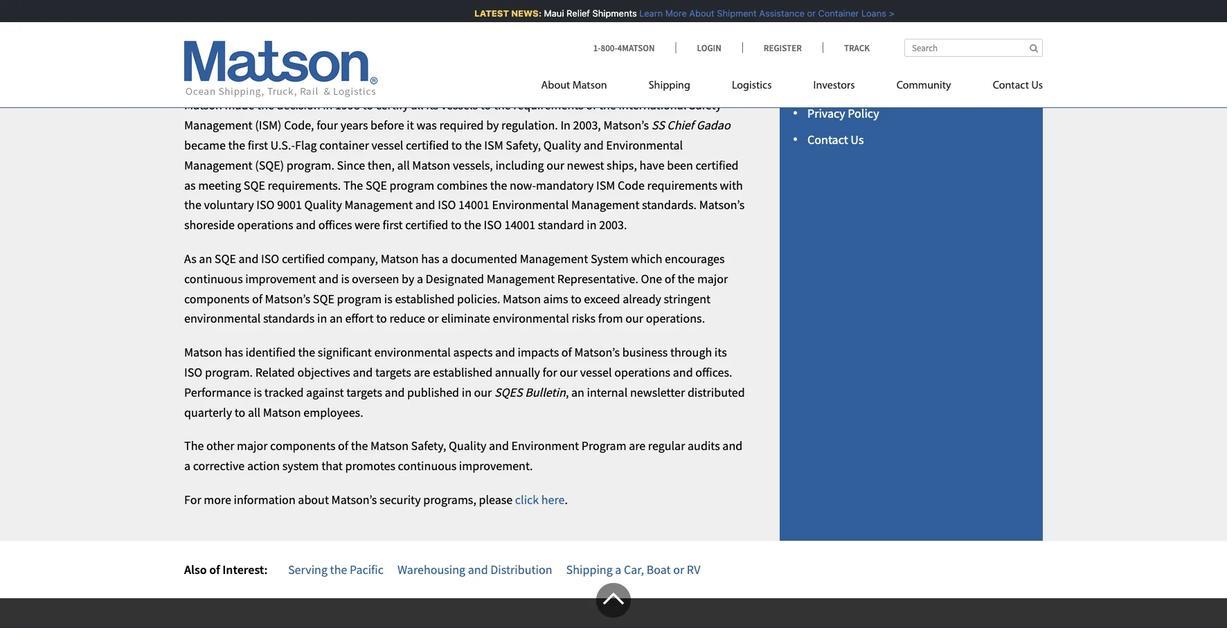 Task type: locate. For each thing, give the bounding box(es) containing it.
continuous
[[184, 271, 243, 287], [398, 459, 457, 474]]

offices
[[318, 218, 352, 233]]

us
[[1032, 80, 1043, 91], [851, 132, 864, 148]]

0 vertical spatial shipping
[[649, 80, 691, 91]]

1 horizontal spatial program
[[390, 178, 435, 193]]

contact us link for privacy policy link on the top of page
[[808, 132, 864, 148]]

0 vertical spatial (sqe)
[[503, 33, 532, 49]]

1 vertical spatial vessel
[[580, 365, 612, 381]]

performance
[[184, 385, 251, 401]]

vessel inside matson has identified the significant environmental aspects and impacts of matson's business through its iso program. related objectives and targets are established annually for our vessel operations and offices. performance is tracked against targets and published in our
[[580, 365, 612, 381]]

1 vertical spatial operations
[[615, 365, 671, 381]]

quality inside the voluntary iso 9001 quality management systems and iso 14001 environmental management system standards
[[331, 0, 369, 5]]

before
[[371, 118, 404, 133]]

an for quarterly
[[572, 385, 585, 401]]

0 horizontal spatial contact
[[808, 132, 849, 148]]

1 horizontal spatial major
[[698, 271, 728, 287]]

matson's down improvement on the top of page
[[265, 291, 311, 307]]

0 horizontal spatial requirements
[[514, 98, 584, 113]]

vessel down before
[[372, 138, 404, 153]]

1 horizontal spatial program.
[[287, 158, 335, 173]]

the for voluntary
[[209, 0, 228, 5]]

major down encourages
[[698, 271, 728, 287]]

is left tracked
[[254, 385, 262, 401]]

standards up identified
[[263, 311, 315, 327]]

our down already
[[626, 311, 644, 327]]

2 vertical spatial is
[[254, 385, 262, 401]]

stringent
[[664, 291, 711, 307]]

2 vertical spatial safety,
[[411, 439, 446, 454]]

environment
[[512, 439, 579, 454]]

conditions
[[852, 80, 909, 95]]

0 horizontal spatial its
[[426, 98, 439, 113]]

matson left aims
[[503, 291, 541, 307]]

our
[[547, 158, 565, 173], [626, 311, 644, 327], [560, 365, 578, 381], [474, 385, 492, 401]]

requirements down been
[[648, 178, 718, 193]]

certify
[[376, 98, 409, 113]]

,
[[492, 57, 495, 73], [566, 385, 569, 401]]

matson's inside ss chief gadao became the first u.s.-flag container vessel certified to the ism safety, quality and environmental management (sqe) program. since then, all matson vessels, including our newest ships, have been certified as meeting sqe requirements. the sqe program combines the now-mandatory ism code requirements with the voluntary iso 9001 quality management and iso 14001 environmental management standards. matson's shoreside operations and offices were first certified to the iso 14001 standard in 2003.
[[700, 198, 745, 213]]

continuous inside the other major components of the matson safety, quality and environment program are regular audits and a corrective action system that promotes continuous improvement.
[[398, 459, 457, 474]]

an left internal
[[572, 385, 585, 401]]

2 horizontal spatial an
[[572, 385, 585, 401]]

matson's down international
[[604, 118, 649, 133]]

has left identified
[[225, 345, 243, 361]]

to
[[363, 98, 373, 113], [481, 98, 491, 113], [452, 138, 462, 153], [451, 218, 462, 233], [571, 291, 582, 307], [376, 311, 387, 327], [235, 405, 245, 420]]

0 vertical spatial operations
[[237, 218, 293, 233]]

footer
[[0, 584, 1228, 628]]

are inside the other major components of the matson safety, quality and environment program are regular audits and a corrective action system that promotes continuous improvement.
[[629, 439, 646, 454]]

matson inside about matson link
[[573, 80, 607, 91]]

quality inside the other major components of the matson safety, quality and environment program are regular audits and a corrective action system that promotes continuous improvement.
[[449, 439, 487, 454]]

2 horizontal spatial ism
[[597, 178, 616, 193]]

identified
[[246, 345, 296, 361]]

aims
[[544, 291, 569, 307]]

the for ism
[[209, 33, 228, 49]]

of up 2003,
[[586, 98, 597, 113]]

top menu navigation
[[541, 73, 1043, 101]]

newsletter
[[630, 385, 685, 401]]

1 vertical spatial contact
[[808, 132, 849, 148]]

all
[[411, 98, 424, 113], [397, 158, 410, 173], [248, 405, 261, 420]]

matson up promotes
[[371, 439, 409, 454]]

1 horizontal spatial about
[[684, 8, 710, 18]]

established
[[395, 291, 455, 307], [433, 365, 493, 381]]

1 horizontal spatial its
[[715, 345, 727, 361]]

ism up the cybersecurity
[[231, 33, 250, 49]]

or
[[802, 8, 811, 18], [428, 311, 439, 327], [674, 562, 685, 578]]

1 vertical spatial contact us
[[808, 132, 864, 148]]

0 vertical spatial by
[[487, 118, 499, 133]]

cybersecurity standards link
[[231, 57, 355, 73]]

boat
[[647, 562, 671, 578]]

iso down 'the ism safety, quality and environmental management (sqe) program'
[[370, 57, 389, 73]]

program. inside matson has identified the significant environmental aspects and impacts of matson's business through its iso program. related objectives and targets are established annually for our vessel operations and offices. performance is tracked against targets and published in our
[[205, 365, 253, 381]]

management up 'the ism safety, quality and environmental management (sqe) program'
[[371, 0, 440, 5]]

1 horizontal spatial (sqe)
[[503, 33, 532, 49]]

by right required
[[487, 118, 499, 133]]

our inside as an sqe and iso certified company, matson has a documented management system which encourages continuous improvement and is overseen by a designated management representative. one of the major components of matson's sqe program is established policies. matson aims to exceed already stringent environmental standards in an effort to reduce or eliminate environmental risks from our operations.
[[626, 311, 644, 327]]

first down (ism)
[[248, 138, 268, 153]]

in
[[561, 118, 571, 133]]

continuous down as
[[184, 271, 243, 287]]

policies.
[[457, 291, 501, 307]]

safety, up the cybersecurity
[[252, 33, 287, 49]]

first
[[248, 138, 268, 153], [383, 218, 403, 233]]

as
[[184, 178, 196, 193]]

contact us down search icon
[[993, 80, 1043, 91]]

1 horizontal spatial are
[[629, 439, 646, 454]]

1 horizontal spatial 800-
[[601, 42, 618, 53]]

1 vertical spatial iso 14001
[[484, 218, 536, 233]]

environmental down aims
[[493, 311, 569, 327]]

program. up performance
[[205, 365, 253, 381]]

continuous up programs, on the bottom left
[[398, 459, 457, 474]]

an inside , an internal newsletter distributed quarterly to all matson employees.
[[572, 385, 585, 401]]

with
[[720, 178, 743, 193]]

regulation.
[[502, 118, 558, 133]]

targets up published
[[375, 365, 411, 381]]

gadao
[[697, 118, 731, 133]]

1 vertical spatial 800-
[[455, 57, 477, 73]]

1 vertical spatial first
[[383, 218, 403, 233]]

1 horizontal spatial first
[[383, 218, 403, 233]]

0 vertical spatial contact us link
[[972, 73, 1043, 101]]

certified up improvement on the top of page
[[282, 251, 325, 267]]

action
[[247, 459, 280, 474]]

shipments
[[588, 8, 632, 18]]

matson inside , an internal newsletter distributed quarterly to all matson employees.
[[263, 405, 301, 420]]

program inside as an sqe and iso certified company, matson has a documented management system which encourages continuous improvement and is overseen by a designated management representative. one of the major components of matson's sqe program is established policies. matson aims to exceed already stringent environmental standards in an effort to reduce or eliminate environmental risks from our operations.
[[337, 291, 382, 307]]

all inside , an internal newsletter distributed quarterly to all matson employees.
[[248, 405, 261, 420]]

0 horizontal spatial all
[[248, 405, 261, 420]]

1 vertical spatial components
[[270, 439, 336, 454]]

0 vertical spatial program
[[534, 33, 579, 49]]

components inside the other major components of the matson safety, quality and environment program are regular audits and a corrective action system that promotes continuous improvement.
[[270, 439, 336, 454]]

the inside matson has identified the significant environmental aspects and impacts of matson's business through its iso program. related objectives and targets are established annually for our vessel operations and offices. performance is tracked against targets and published in our
[[298, 345, 315, 361]]

loans
[[857, 8, 882, 18]]

2 horizontal spatial all
[[411, 98, 424, 113]]

1 vertical spatial program
[[390, 178, 435, 193]]

0 vertical spatial or
[[802, 8, 811, 18]]

all down performance
[[248, 405, 261, 420]]

shipping up backtop image
[[566, 562, 613, 578]]

program up effort
[[337, 291, 382, 307]]

already
[[623, 291, 662, 307]]

as
[[184, 251, 197, 267]]

the
[[209, 0, 228, 5], [209, 33, 228, 49], [209, 57, 228, 73], [344, 178, 363, 193], [184, 439, 204, 454]]

about
[[298, 492, 329, 508]]

1 vertical spatial program.
[[205, 365, 253, 381]]

0 horizontal spatial an
[[199, 251, 212, 267]]

standards.
[[642, 198, 697, 213]]

1 vertical spatial has
[[225, 345, 243, 361]]

system up the cybersecurity
[[209, 9, 247, 24]]

art
[[890, 54, 905, 69]]

vessel inside ss chief gadao became the first u.s.-flag container vessel certified to the ism safety, quality and environmental management (sqe) program. since then, all matson vessels, including our newest ships, have been certified as meeting sqe requirements. the sqe program combines the now-mandatory ism code requirements with the voluntary iso 9001 quality management and iso 14001 environmental management standards. matson's shoreside operations and offices were first certified to the iso 14001 standard in 2003.
[[372, 138, 404, 153]]

information
[[234, 492, 296, 508]]

operations inside ss chief gadao became the first u.s.-flag container vessel certified to the ism safety, quality and environmental management (sqe) program. since then, all matson vessels, including our newest ships, have been certified as meeting sqe requirements. the sqe program combines the now-mandatory ism code requirements with the voluntary iso 9001 quality management and iso 14001 environmental management standards. matson's shoreside operations and offices were first certified to the iso 14001 standard in 2003.
[[237, 218, 293, 233]]

0 vertical spatial system
[[209, 9, 247, 24]]

1 vertical spatial all
[[397, 158, 410, 173]]

environmental down reduce
[[374, 345, 451, 361]]

the
[[257, 98, 274, 113], [494, 98, 511, 113], [599, 98, 616, 113], [228, 138, 245, 153], [465, 138, 482, 153], [490, 178, 507, 193], [184, 198, 201, 213], [464, 218, 481, 233], [678, 271, 695, 287], [298, 345, 315, 361], [351, 439, 368, 454], [330, 562, 347, 578]]

None search field
[[905, 39, 1043, 57]]

1 horizontal spatial safety,
[[411, 439, 446, 454]]

&
[[842, 80, 850, 95]]

1 vertical spatial are
[[629, 439, 646, 454]]

by right the overseen
[[402, 271, 415, 287]]

targets
[[375, 365, 411, 381], [347, 385, 382, 401]]

program down then, on the top left of page
[[390, 178, 435, 193]]

the for other
[[184, 439, 204, 454]]

0 horizontal spatial vessel
[[372, 138, 404, 153]]

blue matson logo with ocean, shipping, truck, rail and logistics written beneath it. image
[[184, 41, 378, 98]]

0 vertical spatial ,
[[492, 57, 495, 73]]

operations down iso 9001 in the top left of the page
[[237, 218, 293, 233]]

2 vertical spatial an
[[572, 385, 585, 401]]

0 horizontal spatial us
[[851, 132, 864, 148]]

about right more
[[684, 8, 710, 18]]

0 vertical spatial is
[[341, 271, 350, 287]]

contact us
[[993, 80, 1043, 91], [808, 132, 864, 148]]

the up objectives
[[298, 345, 315, 361]]

53
[[477, 57, 490, 73]]

became
[[184, 138, 226, 153]]

established inside matson has identified the significant environmental aspects and impacts of matson's business through its iso program. related objectives and targets are established annually for our vessel operations and offices. performance is tracked against targets and published in our
[[433, 365, 493, 381]]

components up system
[[270, 439, 336, 454]]

0 vertical spatial requirements
[[514, 98, 584, 113]]

us down policy
[[851, 132, 864, 148]]

system up representative.
[[591, 251, 629, 267]]

1 horizontal spatial ism
[[485, 138, 504, 153]]

Search search field
[[905, 39, 1043, 57]]

iso up improvement on the top of page
[[261, 251, 279, 267]]

matson left made
[[184, 98, 222, 113]]

the down as
[[184, 198, 201, 213]]

also of interest:
[[184, 562, 268, 578]]

1 horizontal spatial contact us
[[993, 80, 1043, 91]]

certified down was
[[406, 138, 449, 153]]

internal
[[587, 385, 628, 401]]

ism left code
[[597, 178, 616, 193]]

0 horizontal spatial system
[[209, 9, 247, 24]]

shipping a car, boat or rv link
[[566, 562, 701, 578]]

the inside ss chief gadao became the first u.s.-flag container vessel certified to the ism safety, quality and environmental management (sqe) program. since then, all matson vessels, including our newest ships, have been certified as meeting sqe requirements. the sqe program combines the now-mandatory ism code requirements with the voluntary iso 9001 quality management and iso 14001 environmental management standards. matson's shoreside operations and offices were first certified to the iso 14001 standard in 2003.
[[344, 178, 363, 193]]

objectives
[[298, 365, 350, 381]]

1 horizontal spatial contact
[[993, 80, 1030, 91]]

investors link
[[793, 73, 876, 101]]

or inside as an sqe and iso certified company, matson has a documented management system which encourages continuous improvement and is overseen by a designated management representative. one of the major components of matson's sqe program is established policies. matson aims to exceed already stringent environmental standards in an effort to reduce or eliminate environmental risks from our operations.
[[428, 311, 439, 327]]

1 vertical spatial about
[[541, 80, 570, 91]]

shipping inside top menu 'navigation'
[[649, 80, 691, 91]]

by
[[487, 118, 499, 133], [402, 271, 415, 287]]

news:
[[506, 8, 537, 18]]

environmental up identified
[[184, 311, 261, 327]]

the inside as an sqe and iso certified company, matson has a documented management system which encourages continuous improvement and is overseen by a designated management representative. one of the major components of matson's sqe program is established policies. matson aims to exceed already stringent environmental standards in an effort to reduce or eliminate environmental risks from our operations.
[[678, 271, 695, 287]]

contact down privacy
[[808, 132, 849, 148]]

1 vertical spatial contact us link
[[808, 132, 864, 148]]

are up published
[[414, 365, 431, 381]]

standards inside as an sqe and iso certified company, matson has a documented management system which encourages continuous improvement and is overseen by a designated management representative. one of the major components of matson's sqe program is established policies. matson aims to exceed already stringent environmental standards in an effort to reduce or eliminate environmental risks from our operations.
[[263, 311, 315, 327]]

1 horizontal spatial requirements
[[648, 178, 718, 193]]

section
[[763, 0, 1061, 541]]

in inside ss chief gadao became the first u.s.-flag container vessel certified to the ism safety, quality and environmental management (sqe) program. since then, all matson vessels, including our newest ships, have been certified as meeting sqe requirements. the sqe program combines the now-mandatory ism code requirements with the voluntary iso 9001 quality management and iso 14001 environmental management standards. matson's shoreside operations and offices were first certified to the iso 14001 standard in 2003.
[[587, 218, 597, 233]]

matson inside the other major components of the matson safety, quality and environment program are regular audits and a corrective action system that promotes continuous improvement.
[[371, 439, 409, 454]]

of up 'that'
[[338, 439, 349, 454]]

iso up performance
[[184, 365, 203, 381]]

1 horizontal spatial ,
[[566, 385, 569, 401]]

store
[[836, 27, 863, 43]]

matson inside matson made the decision in 1998 to certify all its vessels to the requirements of the international safety management (ism) code, four years before it was required by regulation. in 2003, matson's
[[184, 98, 222, 113]]

14001
[[531, 0, 562, 5]]

serving the pacific link
[[288, 562, 384, 578]]

1 vertical spatial requirements
[[648, 178, 718, 193]]

operations down business
[[615, 365, 671, 381]]

0 vertical spatial all
[[411, 98, 424, 113]]

2 horizontal spatial is
[[384, 291, 393, 307]]

a left car,
[[615, 562, 622, 578]]

has up designated
[[421, 251, 440, 267]]

contact us link down search icon
[[972, 73, 1043, 101]]

the up stringent
[[678, 271, 695, 287]]

including
[[496, 158, 544, 173]]

to down the combines
[[451, 218, 462, 233]]

2 vertical spatial or
[[674, 562, 685, 578]]

of
[[358, 57, 368, 73], [586, 98, 597, 113], [665, 271, 675, 287], [252, 291, 263, 307], [562, 345, 572, 361], [338, 439, 349, 454], [209, 562, 220, 578]]

matson up performance
[[184, 345, 222, 361]]

are inside matson has identified the significant environmental aspects and impacts of matson's business through its iso program. related objectives and targets are established annually for our vessel operations and offices. performance is tracked against targets and published in our
[[414, 365, 431, 381]]

standards up the cybersecurity
[[249, 9, 301, 24]]

0 horizontal spatial major
[[237, 439, 268, 454]]

matson's inside matson made the decision in 1998 to certify all its vessels to the requirements of the international safety management (ism) code, four years before it was required by regulation. in 2003, matson's
[[604, 118, 649, 133]]

our left sqes
[[474, 385, 492, 401]]

the left 'pacific'
[[330, 562, 347, 578]]

encourages
[[665, 251, 725, 267]]

0 vertical spatial 800-
[[601, 42, 618, 53]]

contact us link for 'community' link on the right top
[[972, 73, 1043, 101]]

of down improvement on the top of page
[[252, 291, 263, 307]]

1 vertical spatial voluntary
[[204, 198, 254, 213]]

800- right nist
[[455, 57, 477, 73]]

environmental up have on the right top
[[606, 138, 683, 153]]

here
[[542, 492, 565, 508]]

9001
[[304, 0, 329, 5]]

shipping up international
[[649, 80, 691, 91]]

the for cybersecurity
[[209, 57, 228, 73]]

ism up vessels,
[[485, 138, 504, 153]]

1 vertical spatial its
[[715, 345, 727, 361]]

click
[[515, 492, 539, 508]]

of inside matson has identified the significant environmental aspects and impacts of matson's business through its iso program. related objectives and targets are established annually for our vessel operations and offices. performance is tracked against targets and published in our
[[562, 345, 572, 361]]

1 vertical spatial targets
[[347, 385, 382, 401]]

0 vertical spatial voluntary
[[231, 0, 281, 5]]

vessel
[[372, 138, 404, 153], [580, 365, 612, 381]]

an for certified
[[199, 251, 212, 267]]

0 horizontal spatial about
[[541, 80, 570, 91]]

components inside as an sqe and iso certified company, matson has a documented management system which encourages continuous improvement and is overseen by a designated management representative. one of the major components of matson's sqe program is established policies. matson aims to exceed already stringent environmental standards in an effort to reduce or eliminate environmental risks from our operations.
[[184, 291, 250, 307]]

0 vertical spatial program.
[[287, 158, 335, 173]]

major up action
[[237, 439, 268, 454]]

0 horizontal spatial contact us
[[808, 132, 864, 148]]

requirements inside matson made the decision in 1998 to certify all its vessels to the requirements of the international safety management (ism) code, four years before it was required by regulation. in 2003, matson's
[[514, 98, 584, 113]]

its up was
[[426, 98, 439, 113]]

2 horizontal spatial program
[[534, 33, 579, 49]]

shipping a car, boat or rv
[[566, 562, 701, 578]]

terms
[[808, 80, 840, 95]]

in left 2003.
[[587, 218, 597, 233]]

0 vertical spatial an
[[199, 251, 212, 267]]

0 vertical spatial iso 14001
[[438, 198, 490, 213]]

first right were
[[383, 218, 403, 233]]

1 horizontal spatial system
[[591, 251, 629, 267]]

1 horizontal spatial shipping
[[649, 80, 691, 91]]

search image
[[1030, 43, 1039, 52]]

0 horizontal spatial shipping
[[566, 562, 613, 578]]

our right for
[[560, 365, 578, 381]]

standards
[[249, 9, 301, 24], [303, 57, 355, 73], [628, 57, 679, 73], [263, 311, 315, 327]]

0 horizontal spatial (sqe)
[[255, 158, 284, 173]]

0 vertical spatial safety,
[[252, 33, 287, 49]]

sqe right as
[[215, 251, 236, 267]]

2 horizontal spatial safety,
[[506, 138, 541, 153]]

major inside as an sqe and iso certified company, matson has a documented management system which encourages continuous improvement and is overseen by a designated management representative. one of the major components of matson's sqe program is established policies. matson aims to exceed already stringent environmental standards in an effort to reduce or eliminate environmental risks from our operations.
[[698, 271, 728, 287]]

ss chief
[[652, 118, 694, 133]]

0 horizontal spatial by
[[402, 271, 415, 287]]

iso left 9001
[[283, 0, 301, 5]]

(ism)
[[255, 118, 282, 133]]

0 horizontal spatial contact us link
[[808, 132, 864, 148]]

0 horizontal spatial continuous
[[184, 271, 243, 287]]

in left '1998'
[[323, 98, 333, 113]]

0 vertical spatial established
[[395, 291, 455, 307]]

matson's down from
[[575, 345, 620, 361]]

0 horizontal spatial is
[[254, 385, 262, 401]]

major
[[698, 271, 728, 287], [237, 439, 268, 454]]

management
[[371, 0, 440, 5], [644, 0, 712, 5], [432, 33, 500, 49], [184, 118, 253, 133], [184, 158, 253, 173], [345, 198, 413, 213], [572, 198, 640, 213], [520, 251, 588, 267], [487, 271, 555, 287]]

or up 'logo'
[[802, 8, 811, 18]]

2003,
[[573, 118, 601, 133]]

voluntary inside ss chief gadao became the first u.s.-flag container vessel certified to the ism safety, quality and environmental management (sqe) program. since then, all matson vessels, including our newest ships, have been certified as meeting sqe requirements. the sqe program combines the now-mandatory ism code requirements with the voluntary iso 9001 quality management and iso 14001 environmental management standards. matson's shoreside operations and offices were first certified to the iso 14001 standard in 2003.
[[204, 198, 254, 213]]

about down dfars
[[541, 80, 570, 91]]

the inside the voluntary iso 9001 quality management systems and iso 14001 environmental management system standards
[[209, 0, 228, 5]]

or left rv
[[674, 562, 685, 578]]

1 vertical spatial by
[[402, 271, 415, 287]]

0 vertical spatial about
[[684, 8, 710, 18]]

matson down 252.204-
[[573, 80, 607, 91]]

matson up the combines
[[412, 158, 451, 173]]

us down search icon
[[1032, 80, 1043, 91]]

the inside the other major components of the matson safety, quality and environment program are regular audits and a corrective action system that promotes continuous improvement.
[[184, 439, 204, 454]]

iso 14001 down the now-
[[484, 218, 536, 233]]

system inside the voluntary iso 9001 quality management systems and iso 14001 environmental management system standards
[[209, 9, 247, 24]]

0 horizontal spatial program.
[[205, 365, 253, 381]]

iso 14001 down the combines
[[438, 198, 490, 213]]

matson down track link
[[808, 54, 846, 69]]

system inside as an sqe and iso certified company, matson has a documented management system which encourages continuous improvement and is overseen by a designated management representative. one of the major components of matson's sqe program is established policies. matson aims to exceed already stringent environmental standards in an effort to reduce or eliminate environmental risks from our operations.
[[591, 251, 629, 267]]

1 vertical spatial ,
[[566, 385, 569, 401]]

0 horizontal spatial has
[[225, 345, 243, 361]]

0 horizontal spatial first
[[248, 138, 268, 153]]

matson down tracked
[[263, 405, 301, 420]]

iso
[[283, 0, 301, 5], [510, 0, 529, 5], [370, 57, 389, 73], [261, 251, 279, 267], [184, 365, 203, 381]]

international
[[619, 98, 687, 113]]

operations inside matson has identified the significant environmental aspects and impacts of matson's business through its iso program. related objectives and targets are established annually for our vessel operations and offices. performance is tracked against targets and published in our
[[615, 365, 671, 381]]

management inside matson made the decision in 1998 to certify all its vessels to the requirements of the international safety management (ism) code, four years before it was required by regulation. in 2003, matson's
[[184, 118, 253, 133]]

backtop image
[[597, 584, 631, 618]]

1 vertical spatial is
[[384, 291, 393, 307]]

, an internal newsletter distributed quarterly to all matson employees.
[[184, 385, 745, 420]]

a inside the other major components of the matson safety, quality and environment program are regular audits and a corrective action system that promotes continuous improvement.
[[184, 459, 191, 474]]

1 vertical spatial established
[[433, 365, 493, 381]]

the up (ism)
[[257, 98, 274, 113]]

now-
[[510, 178, 536, 193]]

contact us link down 'privacy policy'
[[808, 132, 864, 148]]

0 horizontal spatial are
[[414, 365, 431, 381]]

1 vertical spatial system
[[591, 251, 629, 267]]

program. down flag
[[287, 158, 335, 173]]

learn
[[635, 8, 658, 18]]



Task type: vqa. For each thing, say whether or not it's contained in the screenshot.
operations inside Matson Has Identified The Significant Environmental Aspects And Impacts Of Matson'S Business Through Its Iso Program. Related Objectives And Targets Are Established Annually For Our Vessel Operations And Offices. Performance Is Tracked Against Targets And Published In Our
yes



Task type: describe. For each thing, give the bounding box(es) containing it.
all inside matson made the decision in 1998 to certify all its vessels to the requirements of the international safety management (ism) code, four years before it was required by regulation. in 2003, matson's
[[411, 98, 424, 113]]

container
[[320, 138, 369, 153]]

warehousing and distribution
[[398, 562, 553, 578]]

1-800-4matson
[[593, 42, 655, 53]]

through
[[671, 345, 712, 361]]

established inside as an sqe and iso certified company, matson has a documented management system which encourages continuous improvement and is overseen by a designated management representative. one of the major components of matson's sqe program is established policies. matson aims to exceed already stringent environmental standards in an effort to reduce or eliminate environmental risks from our operations.
[[395, 291, 455, 307]]

terms & conditions
[[808, 80, 909, 95]]

audits
[[688, 439, 720, 454]]

community link
[[876, 73, 972, 101]]

for more information about matson's security programs, please click here .
[[184, 492, 568, 508]]

0 horizontal spatial 800-
[[455, 57, 477, 73]]

matson inside ss chief gadao became the first u.s.-flag container vessel certified to the ism safety, quality and environmental management (sqe) program. since then, all matson vessels, including our newest ships, have been certified as meeting sqe requirements. the sqe program combines the now-mandatory ism code requirements with the voluntary iso 9001 quality management and iso 14001 environmental management standards. matson's shoreside operations and offices were first certified to the iso 14001 standard in 2003.
[[412, 158, 451, 173]]

iso inside matson has identified the significant environmental aspects and impacts of matson's business through its iso program. related objectives and targets are established annually for our vessel operations and offices. performance is tracked against targets and published in our
[[184, 365, 203, 381]]

corrective
[[193, 459, 245, 474]]

to right aims
[[571, 291, 582, 307]]

required
[[440, 118, 484, 133]]

serving the pacific
[[288, 562, 384, 578]]

the left the now-
[[490, 178, 507, 193]]

has inside as an sqe and iso certified company, matson has a documented management system which encourages continuous improvement and is overseen by a designated management representative. one of the major components of matson's sqe program is established policies. matson aims to exceed already stringent environmental standards in an effort to reduce or eliminate environmental risks from our operations.
[[421, 251, 440, 267]]

and inside the voluntary iso 9001 quality management systems and iso 14001 environmental management system standards
[[488, 0, 508, 5]]

bulletin
[[525, 385, 566, 401]]

environmental inside the voluntary iso 9001 quality management systems and iso 14001 environmental management system standards
[[565, 0, 641, 5]]

published
[[407, 385, 459, 401]]

its inside matson has identified the significant environmental aspects and impacts of matson's business through its iso program. related objectives and targets are established annually for our vessel operations and offices. performance is tracked against targets and published in our
[[715, 345, 727, 361]]

the up regulation.
[[494, 98, 511, 113]]

1 horizontal spatial an
[[330, 311, 343, 327]]

as an sqe and iso certified company, matson has a documented management system which encourages continuous improvement and is overseen by a designated management representative. one of the major components of matson's sqe program is established policies. matson aims to exceed already stringent environmental standards in an effort to reduce or eliminate environmental risks from our operations.
[[184, 251, 728, 327]]

1-800-4matson link
[[593, 42, 676, 53]]

its inside matson made the decision in 1998 to certify all its vessels to the requirements of the international safety management (ism) code, four years before it was required by regulation. in 2003, matson's
[[426, 98, 439, 113]]

been
[[667, 158, 693, 173]]

0 vertical spatial first
[[248, 138, 268, 153]]

0 horizontal spatial safety,
[[252, 33, 287, 49]]

warehousing
[[398, 562, 466, 578]]

by inside matson made the decision in 1998 to certify all its vessels to the requirements of the international safety management (ism) code, four years before it was required by regulation. in 2003, matson's
[[487, 118, 499, 133]]

iso up news:
[[510, 0, 529, 5]]

standards inside the voluntary iso 9001 quality management systems and iso 14001 environmental management system standards
[[249, 9, 301, 24]]

please
[[479, 492, 513, 508]]

for
[[184, 492, 201, 508]]

shipping for shipping
[[649, 80, 691, 91]]

regular
[[648, 439, 686, 454]]

management up 'latest news: maui relief shipments learn more about shipment assistance or container loans >'
[[644, 0, 712, 5]]

certified up with
[[696, 158, 739, 173]]

0 horizontal spatial ism
[[231, 33, 250, 49]]

matson's inside matson has identified the significant environmental aspects and impacts of matson's business through its iso program. related objectives and targets are established annually for our vessel operations and offices. performance is tracked against targets and published in our
[[575, 345, 620, 361]]

of right also
[[209, 562, 220, 578]]

by inside as an sqe and iso certified company, matson has a documented management system which encourages continuous improvement and is overseen by a designated management representative. one of the major components of matson's sqe program is established policies. matson aims to exceed already stringent environmental standards in an effort to reduce or eliminate environmental risks from our operations.
[[402, 271, 415, 287]]

the up 2003,
[[599, 98, 616, 113]]

all inside ss chief gadao became the first u.s.-flag container vessel certified to the ism safety, quality and environmental management (sqe) program. since then, all matson vessels, including our newest ships, have been certified as meeting sqe requirements. the sqe program combines the now-mandatory ism code requirements with the voluntary iso 9001 quality management and iso 14001 environmental management standards. matson's shoreside operations and offices were first certified to the iso 14001 standard in 2003.
[[397, 158, 410, 173]]

business
[[623, 345, 668, 361]]

2 vertical spatial ism
[[597, 178, 616, 193]]

of inside matson made the decision in 1998 to certify all its vessels to the requirements of the international safety management (ism) code, four years before it was required by regulation. in 2003, matson's
[[586, 98, 597, 113]]

code,
[[284, 118, 314, 133]]

of right "one"
[[665, 271, 675, 287]]

decision
[[277, 98, 321, 113]]

ships,
[[607, 158, 637, 173]]

the voluntary iso 9001 quality management systems and iso 14001 environmental management system standards
[[209, 0, 712, 24]]

in inside as an sqe and iso certified company, matson has a documented management system which encourages continuous improvement and is overseen by a designated management representative. one of the major components of matson's sqe program is established policies. matson aims to exceed already stringent environmental standards in an effort to reduce or eliminate environmental risks from our operations.
[[317, 311, 327, 327]]

is inside matson has identified the significant environmental aspects and impacts of matson's business through its iso program. related objectives and targets are established annually for our vessel operations and offices. performance is tracked against targets and published in our
[[254, 385, 262, 401]]

about matson
[[541, 80, 607, 91]]

management up were
[[345, 198, 413, 213]]

contact inside section
[[808, 132, 849, 148]]

certified inside as an sqe and iso certified company, matson has a documented management system which encourages continuous improvement and is overseen by a designated management representative. one of the major components of matson's sqe program is established policies. matson aims to exceed already stringent environmental standards in an effort to reduce or eliminate environmental risks from our operations.
[[282, 251, 325, 267]]

distribution
[[491, 562, 553, 578]]

logo
[[808, 27, 833, 43]]

to right '1998'
[[363, 98, 373, 113]]

company,
[[327, 251, 378, 267]]

has inside matson has identified the significant environmental aspects and impacts of matson's business through its iso program. related objectives and targets are established annually for our vessel operations and offices. performance is tracked against targets and published in our
[[225, 345, 243, 361]]

program inside ss chief gadao became the first u.s.-flag container vessel certified to the ism safety, quality and environmental management (sqe) program. since then, all matson vessels, including our newest ships, have been certified as meeting sqe requirements. the sqe program combines the now-mandatory ism code requirements with the voluntary iso 9001 quality management and iso 14001 environmental management standards. matson's shoreside operations and offices were first certified to the iso 14001 standard in 2003.
[[390, 178, 435, 193]]

in inside matson has identified the significant environmental aspects and impacts of matson's business through its iso program. related objectives and targets are established annually for our vessel operations and offices. performance is tracked against targets and published in our
[[462, 385, 472, 401]]

us inside section
[[851, 132, 864, 148]]

environmental inside matson has identified the significant environmental aspects and impacts of matson's business through its iso program. related objectives and targets are established annually for our vessel operations and offices. performance is tracked against targets and published in our
[[374, 345, 451, 361]]

assistance
[[754, 8, 800, 18]]

risks
[[572, 311, 596, 327]]

management up 2003.
[[572, 198, 640, 213]]

.
[[565, 492, 568, 508]]

to right vessels
[[481, 98, 491, 113]]

management up meeting
[[184, 158, 253, 173]]

us inside top menu 'navigation'
[[1032, 80, 1043, 91]]

standards up '1998'
[[303, 57, 355, 73]]

designated
[[426, 271, 484, 287]]

which
[[631, 251, 663, 267]]

the inside the other major components of the matson safety, quality and environment program are regular audits and a corrective action system that promotes continuous improvement.
[[351, 439, 368, 454]]

car,
[[624, 562, 644, 578]]

to inside , an internal newsletter distributed quarterly to all matson employees.
[[235, 405, 245, 420]]

continuous inside as an sqe and iso certified company, matson has a documented management system which encourages continuous improvement and is overseen by a designated management representative. one of the major components of matson's sqe program is established policies. matson aims to exceed already stringent environmental standards in an effort to reduce or eliminate environmental risks from our operations.
[[184, 271, 243, 287]]

warehousing and distribution link
[[398, 562, 553, 578]]

operations.
[[646, 311, 705, 327]]

1998
[[335, 98, 360, 113]]

voluntary inside the voluntary iso 9001 quality management systems and iso 14001 environmental management system standards
[[231, 0, 281, 5]]

our inside ss chief gadao became the first u.s.-flag container vessel certified to the ism safety, quality and environmental management (sqe) program. since then, all matson vessels, including our newest ships, have been certified as meeting sqe requirements. the sqe program combines the now-mandatory ism code requirements with the voluntary iso 9001 quality management and iso 14001 environmental management standards. matson's shoreside operations and offices were first certified to the iso 14001 standard in 2003.
[[547, 158, 565, 173]]

policy
[[848, 106, 880, 122]]

the up vessels,
[[465, 138, 482, 153]]

contact inside top menu 'navigation'
[[993, 80, 1030, 91]]

sqes
[[495, 385, 523, 401]]

matson's down promotes
[[332, 492, 377, 508]]

7012
[[601, 57, 625, 73]]

to right effort
[[376, 311, 387, 327]]

section containing logo store
[[763, 0, 1061, 541]]

quality down in at the left of the page
[[544, 138, 581, 153]]

requirements inside ss chief gadao became the first u.s.-flag container vessel certified to the ism safety, quality and environmental management (sqe) program. since then, all matson vessels, including our newest ships, have been certified as meeting sqe requirements. the sqe program combines the now-mandatory ism code requirements with the voluntary iso 9001 quality management and iso 14001 environmental management standards. matson's shoreside operations and offices were first certified to the iso 14001 standard in 2003.
[[648, 178, 718, 193]]

dfars
[[520, 57, 554, 73]]

about inside top menu 'navigation'
[[541, 80, 570, 91]]

reduce
[[390, 311, 425, 327]]

meeting
[[198, 178, 241, 193]]

matson made the decision in 1998 to certify all its vessels to the requirements of the international safety management (ism) code, four years before it was required by regulation. in 2003, matson's
[[184, 98, 722, 133]]

effort
[[345, 311, 374, 327]]

(sqe) inside ss chief gadao became the first u.s.-flag container vessel certified to the ism safety, quality and environmental management (sqe) program. since then, all matson vessels, including our newest ships, have been certified as meeting sqe requirements. the sqe program combines the now-mandatory ism code requirements with the voluntary iso 9001 quality management and iso 14001 environmental management standards. matson's shoreside operations and offices were first certified to the iso 14001 standard in 2003.
[[255, 158, 284, 173]]

security
[[380, 492, 421, 508]]

environmental up 27001,
[[353, 33, 429, 49]]

code
[[618, 178, 645, 193]]

system
[[282, 459, 319, 474]]

matson inside matson has identified the significant environmental aspects and impacts of matson's business through its iso program. related objectives and targets are established annually for our vessel operations and offices. performance is tracked against targets and published in our
[[184, 345, 222, 361]]

the up documented
[[464, 218, 481, 233]]

vintage
[[848, 54, 887, 69]]

distributed
[[688, 385, 745, 401]]

years
[[341, 118, 368, 133]]

1 vertical spatial ism
[[485, 138, 504, 153]]

other
[[206, 439, 235, 454]]

in inside matson made the decision in 1998 to certify all its vessels to the requirements of the international safety management (ism) code, four years before it was required by regulation. in 2003, matson's
[[323, 98, 333, 113]]

related
[[255, 365, 295, 381]]

system for which
[[591, 251, 629, 267]]

quality up offices
[[305, 198, 342, 213]]

>
[[884, 8, 890, 18]]

a up designated
[[442, 251, 448, 267]]

the right became
[[228, 138, 245, 153]]

latest news: maui relief shipments learn more about shipment assistance or container loans >
[[469, 8, 890, 18]]

of down 'the ism safety, quality and environmental management (sqe) program'
[[358, 57, 368, 73]]

logistics link
[[711, 73, 793, 101]]

2 horizontal spatial environmental
[[493, 311, 569, 327]]

shipping for shipping a car, boat or rv
[[566, 562, 613, 578]]

since
[[337, 158, 365, 173]]

program. inside ss chief gadao became the first u.s.-flag container vessel certified to the ism safety, quality and environmental management (sqe) program. since then, all matson vessels, including our newest ships, have been certified as meeting sqe requirements. the sqe program combines the now-mandatory ism code requirements with the voluntary iso 9001 quality management and iso 14001 environmental management standards. matson's shoreside operations and offices were first certified to the iso 14001 standard in 2003.
[[287, 158, 335, 173]]

rv
[[687, 562, 701, 578]]

sqe down then, on the top left of page
[[366, 178, 387, 193]]

was
[[417, 118, 437, 133]]

iso inside as an sqe and iso certified company, matson has a documented management system which encourages continuous improvement and is overseen by a designated management representative. one of the major components of matson's sqe program is established policies. matson aims to exceed already stringent environmental standards in an effort to reduce or eliminate environmental risks from our operations.
[[261, 251, 279, 267]]

matson up the overseen
[[381, 251, 419, 267]]

safety, inside ss chief gadao became the first u.s.-flag container vessel certified to the ism safety, quality and environmental management (sqe) program. since then, all matson vessels, including our newest ships, have been certified as meeting sqe requirements. the sqe program combines the now-mandatory ism code requirements with the voluntary iso 9001 quality management and iso 14001 environmental management standards. matson's shoreside operations and offices were first certified to the iso 14001 standard in 2003.
[[506, 138, 541, 153]]

sqes bulletin
[[495, 385, 566, 401]]

representative.
[[558, 271, 639, 287]]

252.204-
[[556, 57, 601, 73]]

documented
[[451, 251, 518, 267]]

a left designated
[[417, 271, 423, 287]]

community
[[897, 80, 952, 91]]

cybersecurity
[[231, 57, 301, 73]]

0 horizontal spatial ,
[[492, 57, 495, 73]]

of inside the other major components of the matson safety, quality and environment program are regular audits and a corrective action system that promotes continuous improvement.
[[338, 439, 349, 454]]

management up aims
[[487, 271, 555, 287]]

, inside , an internal newsletter distributed quarterly to all matson employees.
[[566, 385, 569, 401]]

standard
[[538, 218, 585, 233]]

safety, inside the other major components of the matson safety, quality and environment program are regular audits and a corrective action system that promotes continuous improvement.
[[411, 439, 446, 454]]

impacts
[[518, 345, 559, 361]]

standards down 4matson
[[628, 57, 679, 73]]

0 vertical spatial targets
[[375, 365, 411, 381]]

certified down the combines
[[405, 218, 448, 233]]

programs,
[[423, 492, 477, 508]]

that
[[322, 459, 343, 474]]

matson vintage art link
[[808, 54, 905, 69]]

aspects
[[453, 345, 493, 361]]

more
[[204, 492, 231, 508]]

investors
[[814, 80, 855, 91]]

quality up cybersecurity standards link
[[290, 33, 328, 49]]

management down the voluntary iso 9001 quality management systems and iso 14001 environmental management system standards
[[432, 33, 500, 49]]

for
[[543, 365, 558, 381]]

2003.
[[599, 218, 627, 233]]

sqe down improvement on the top of page
[[313, 291, 335, 307]]

system for standards
[[209, 9, 247, 24]]

matson's inside as an sqe and iso certified company, matson has a documented management system which encourages continuous improvement and is overseen by a designated management representative. one of the major components of matson's sqe program is established policies. matson aims to exceed already stringent environmental standards in an effort to reduce or eliminate environmental risks from our operations.
[[265, 291, 311, 307]]

about matson link
[[541, 73, 628, 101]]

learn more about shipment assistance or container loans > link
[[635, 8, 890, 18]]

requirements.
[[268, 178, 341, 193]]

to down required
[[452, 138, 462, 153]]

major inside the other major components of the matson safety, quality and environment program are regular audits and a corrective action system that promotes continuous improvement.
[[237, 439, 268, 454]]

1 horizontal spatial is
[[341, 271, 350, 287]]

eliminate
[[441, 311, 490, 327]]

management down standard
[[520, 251, 588, 267]]

vessels,
[[453, 158, 493, 173]]

environmental down the now-
[[492, 198, 569, 213]]

offices.
[[696, 365, 733, 381]]

contact us inside section
[[808, 132, 864, 148]]

sqe up iso 9001 in the top left of the page
[[244, 178, 265, 193]]

contact us inside top menu 'navigation'
[[993, 80, 1043, 91]]

0 horizontal spatial environmental
[[184, 311, 261, 327]]

shoreside
[[184, 218, 235, 233]]

serving
[[288, 562, 328, 578]]



